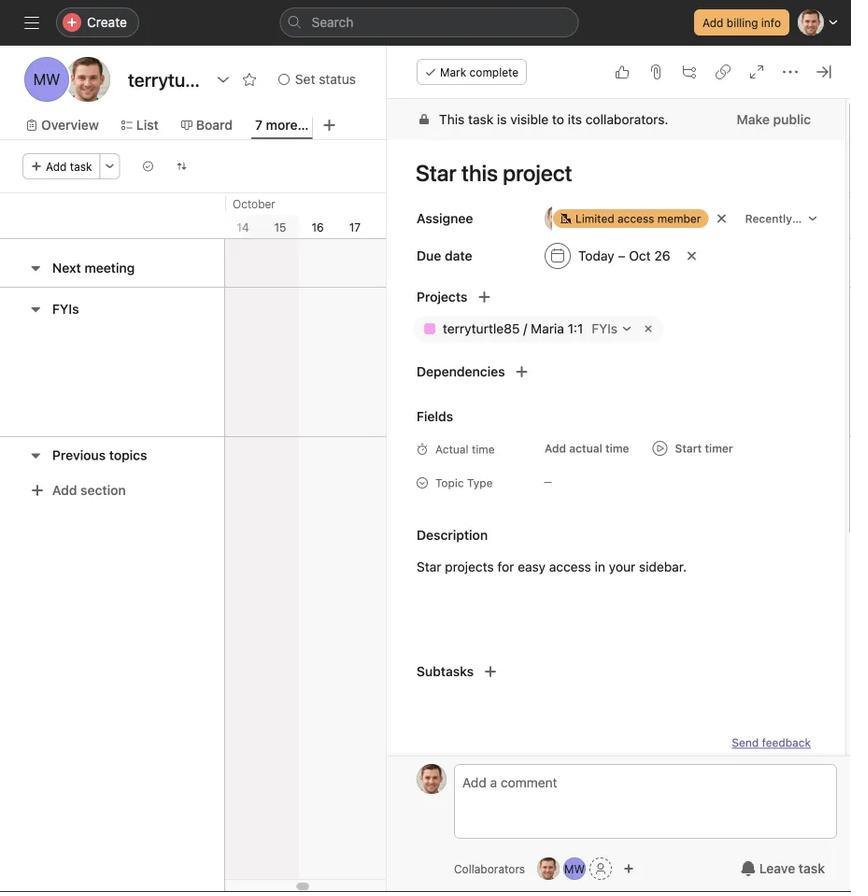 Task type: vqa. For each thing, say whether or not it's contained in the screenshot.
3rd Mark complete icon
no



Task type: describe. For each thing, give the bounding box(es) containing it.
timer
[[705, 442, 733, 455]]

0 vertical spatial fyis
[[52, 301, 79, 317]]

star
[[417, 559, 442, 575]]

show options image
[[216, 72, 231, 87]]

fyis button
[[52, 293, 79, 326]]

add task
[[46, 160, 92, 173]]

add for add actual time
[[545, 442, 566, 455]]

0 vertical spatial tt button
[[417, 764, 447, 794]]

make
[[737, 112, 770, 127]]

description
[[417, 528, 488, 543]]

send
[[732, 736, 759, 749]]

to
[[552, 112, 564, 127]]

topic
[[435, 477, 464, 490]]

recently
[[745, 212, 792, 225]]

due date
[[417, 248, 472, 264]]

close details image
[[817, 64, 832, 79]]

in
[[595, 559, 606, 575]]

more actions image
[[104, 161, 116, 172]]

next
[[52, 260, 81, 276]]

1:1
[[568, 321, 583, 336]]

collapse task list for the section next meeting image
[[28, 261, 43, 276]]

topics
[[109, 448, 147, 463]]

0 likes. click to like this task image
[[615, 64, 630, 79]]

today
[[578, 248, 615, 264]]

task for this
[[468, 112, 494, 127]]

recently assigned button
[[737, 206, 844, 232]]

start
[[675, 442, 702, 455]]

mark
[[440, 65, 467, 79]]

add billing info
[[703, 16, 781, 29]]

this
[[439, 112, 465, 127]]

26
[[655, 248, 671, 264]]

remove image
[[641, 321, 656, 336]]

create button
[[56, 7, 139, 37]]

projects button
[[387, 282, 468, 312]]

make public button
[[725, 103, 823, 136]]

its
[[568, 112, 582, 127]]

fyis button
[[587, 319, 637, 339]]

1 vertical spatial tt button
[[537, 858, 560, 880]]

mw button
[[564, 858, 586, 880]]

mark complete
[[440, 65, 519, 79]]

is
[[497, 112, 507, 127]]

set status button
[[270, 66, 364, 93]]

full screen image
[[749, 64, 764, 79]]

public
[[773, 112, 811, 127]]

send feedback
[[732, 736, 811, 749]]

fields
[[417, 409, 453, 424]]

start timer button
[[645, 435, 741, 462]]

status
[[319, 71, 356, 87]]

add to starred image
[[242, 72, 257, 87]]

add for add billing info
[[703, 16, 724, 29]]

list link
[[121, 115, 159, 136]]

17
[[349, 221, 361, 234]]

add section
[[52, 483, 126, 498]]

add actual time
[[545, 442, 629, 455]]

actual
[[435, 443, 469, 456]]

member
[[658, 212, 701, 225]]

next meeting button
[[52, 251, 135, 285]]

topic type
[[435, 477, 493, 490]]

add or remove collaborators image
[[623, 864, 635, 875]]

projects
[[445, 559, 494, 575]]

add to projects image
[[477, 290, 492, 305]]

complete
[[470, 65, 519, 79]]

more actions for this task image
[[783, 64, 798, 79]]

16
[[312, 221, 324, 234]]

board
[[196, 117, 233, 133]]

add section button
[[22, 474, 133, 507]]

easy
[[518, 559, 546, 575]]

board link
[[181, 115, 233, 136]]

—
[[544, 477, 552, 487]]

billing
[[727, 16, 758, 29]]

0 horizontal spatial mw
[[33, 71, 60, 88]]

overview
[[41, 117, 99, 133]]

sidebar.
[[639, 559, 687, 575]]

mark complete button
[[417, 59, 527, 85]]

add for add section
[[52, 483, 77, 498]]

main content inside "star this project" dialog
[[379, 99, 846, 892]]

copy task link image
[[716, 64, 731, 79]]

/
[[524, 321, 527, 336]]

collapse task list for the section fyis image
[[28, 302, 43, 317]]



Task type: locate. For each thing, give the bounding box(es) containing it.
add tab image
[[322, 118, 337, 133]]

subtasks
[[417, 664, 474, 679]]

fyis inside popup button
[[592, 321, 618, 336]]

set
[[295, 71, 315, 87]]

2 horizontal spatial tt
[[542, 863, 556, 876]]

time right the actual
[[606, 442, 629, 455]]

0 vertical spatial task
[[468, 112, 494, 127]]

1 horizontal spatial tt button
[[537, 858, 560, 880]]

overview link
[[26, 115, 99, 136]]

1 horizontal spatial task
[[468, 112, 494, 127]]

0 vertical spatial tt
[[79, 71, 97, 88]]

oct
[[629, 248, 651, 264]]

send feedback link
[[732, 735, 811, 751]]

actual time
[[435, 443, 495, 456]]

info
[[762, 16, 781, 29]]

1 vertical spatial tt
[[425, 773, 439, 786]]

create
[[87, 14, 127, 30]]

today – oct 26
[[578, 248, 671, 264]]

add
[[703, 16, 724, 29], [46, 160, 67, 173], [545, 442, 566, 455], [52, 483, 77, 498]]

previous topics button
[[52, 439, 147, 472]]

assignee
[[417, 211, 473, 226]]

section
[[80, 483, 126, 498]]

access left the in
[[549, 559, 591, 575]]

collaborators.
[[586, 112, 669, 127]]

0 vertical spatial access
[[618, 212, 655, 225]]

type
[[467, 477, 493, 490]]

terryturtle85 / maria 1:1
[[443, 321, 583, 336]]

october
[[233, 197, 276, 210]]

more…
[[266, 117, 309, 133]]

set status
[[295, 71, 356, 87]]

previous topics
[[52, 448, 147, 463]]

start timer
[[675, 442, 733, 455]]

add actual time button
[[536, 435, 638, 462]]

1 vertical spatial mw
[[565, 863, 585, 876]]

14
[[237, 221, 249, 234]]

1 vertical spatial fyis
[[592, 321, 618, 336]]

task left more actions image on the left
[[70, 160, 92, 173]]

none image
[[176, 161, 187, 172]]

2 horizontal spatial task
[[799, 861, 825, 877]]

add down overview link
[[46, 160, 67, 173]]

1 vertical spatial access
[[549, 559, 591, 575]]

leave task
[[760, 861, 825, 877]]

make public
[[737, 112, 811, 127]]

task inside 'button'
[[799, 861, 825, 877]]

task for add
[[70, 160, 92, 173]]

search
[[312, 14, 354, 30]]

0 horizontal spatial time
[[472, 443, 495, 456]]

feedback
[[762, 736, 811, 749]]

attachments: add a file to this task, star this project image
[[649, 64, 664, 79]]

mw inside button
[[565, 863, 585, 876]]

time inside dropdown button
[[606, 442, 629, 455]]

2 vertical spatial tt
[[542, 863, 556, 876]]

task for leave
[[799, 861, 825, 877]]

actual
[[569, 442, 603, 455]]

search button
[[280, 7, 579, 37]]

main content containing this task is visible to its collaborators.
[[379, 99, 846, 892]]

fyis right 1:1
[[592, 321, 618, 336]]

next meeting
[[52, 260, 135, 276]]

assigned
[[796, 212, 844, 225]]

expand sidebar image
[[24, 15, 39, 30]]

0 horizontal spatial task
[[70, 160, 92, 173]]

add inside button
[[46, 160, 67, 173]]

mw up overview link
[[33, 71, 60, 88]]

–
[[618, 248, 626, 264]]

collapse task list for the section previous topics image
[[28, 448, 43, 463]]

7 more… button
[[255, 115, 309, 136]]

task left is
[[468, 112, 494, 127]]

search list box
[[280, 7, 579, 37]]

your
[[609, 559, 636, 575]]

15
[[274, 221, 286, 234]]

mw
[[33, 71, 60, 88], [565, 863, 585, 876]]

access up oct
[[618, 212, 655, 225]]

recently assigned
[[745, 212, 844, 225]]

0 horizontal spatial access
[[549, 559, 591, 575]]

1 vertical spatial task
[[70, 160, 92, 173]]

1 horizontal spatial fyis
[[592, 321, 618, 336]]

0 vertical spatial mw
[[33, 71, 60, 88]]

task inside button
[[70, 160, 92, 173]]

1 horizontal spatial time
[[606, 442, 629, 455]]

7
[[255, 117, 263, 133]]

0 horizontal spatial tt
[[79, 71, 97, 88]]

2 vertical spatial task
[[799, 861, 825, 877]]

clear due date image
[[686, 250, 698, 262]]

previous
[[52, 448, 106, 463]]

0 horizontal spatial tt button
[[417, 764, 447, 794]]

1 horizontal spatial access
[[618, 212, 655, 225]]

add inside dropdown button
[[545, 442, 566, 455]]

fields button
[[387, 402, 453, 432]]

meeting
[[84, 260, 135, 276]]

fyis right collapse task list for the section fyis image
[[52, 301, 79, 317]]

main content
[[379, 99, 846, 892]]

time
[[606, 442, 629, 455], [472, 443, 495, 456]]

time right actual
[[472, 443, 495, 456]]

18
[[386, 221, 399, 234]]

task inside main content
[[468, 112, 494, 127]]

limited
[[576, 212, 615, 225]]

this task is visible to its collaborators.
[[439, 112, 669, 127]]

None text field
[[123, 63, 206, 96]]

— button
[[536, 469, 649, 495]]

add subtask image
[[682, 64, 697, 79]]

task
[[468, 112, 494, 127], [70, 160, 92, 173], [799, 861, 825, 877]]

mw left add or remove collaborators icon
[[565, 863, 585, 876]]

add left billing
[[703, 16, 724, 29]]

task right 'leave' at the bottom
[[799, 861, 825, 877]]

add dependencies image
[[515, 364, 529, 379]]

add billing info button
[[694, 9, 790, 36]]

add down previous
[[52, 483, 77, 498]]

add task button
[[22, 153, 101, 179]]

visible
[[511, 112, 549, 127]]

limited access member
[[576, 212, 701, 225]]

remove assignee image
[[716, 213, 727, 224]]

leave
[[760, 861, 796, 877]]

Task Name text field
[[404, 151, 823, 194]]

fyis
[[52, 301, 79, 317], [592, 321, 618, 336]]

tt
[[79, 71, 97, 88], [425, 773, 439, 786], [542, 863, 556, 876]]

projects
[[417, 289, 468, 305]]

0 horizontal spatial fyis
[[52, 301, 79, 317]]

1 horizontal spatial tt
[[425, 773, 439, 786]]

terryturtle85
[[443, 321, 520, 336]]

for
[[498, 559, 514, 575]]

add left the actual
[[545, 442, 566, 455]]

1 horizontal spatial mw
[[565, 863, 585, 876]]

add for add task
[[46, 160, 67, 173]]

access
[[618, 212, 655, 225], [549, 559, 591, 575]]

tt button
[[417, 764, 447, 794], [537, 858, 560, 880]]

maria
[[531, 321, 564, 336]]

all tasks image
[[143, 161, 154, 172]]

add subtasks image
[[483, 664, 498, 679]]

star this project dialog
[[379, 46, 851, 892]]

dependencies
[[417, 364, 505, 379]]

star projects for easy access in your sidebar.
[[417, 559, 687, 575]]



